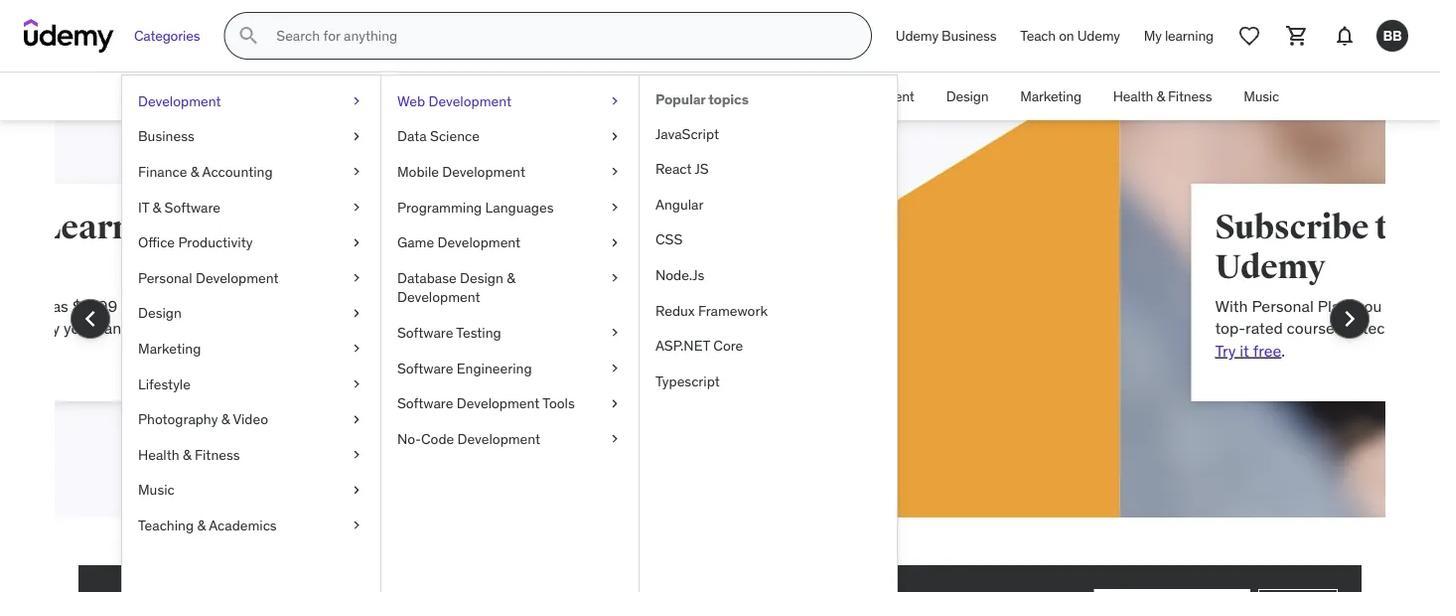 Task type: vqa. For each thing, say whether or not it's contained in the screenshot.
"languages"
yes



Task type: locate. For each thing, give the bounding box(es) containing it.
2 horizontal spatial personal
[[1116, 296, 1178, 316]]

health down my
[[1114, 87, 1154, 105]]

0 vertical spatial music
[[1244, 87, 1280, 105]]

accounting down business link
[[202, 163, 273, 180]]

finance & accounting link up it & software
[[122, 154, 380, 190]]

music link up academics
[[122, 472, 380, 508]]

1 horizontal spatial productivity
[[674, 87, 746, 105]]

& for the leftmost the health & fitness link
[[183, 445, 191, 463]]

0 vertical spatial finance & accounting
[[360, 87, 491, 105]]

1 vertical spatial health
[[138, 445, 179, 463]]

music link
[[1228, 73, 1295, 120], [122, 472, 380, 508]]

health & fitness link down my
[[1098, 73, 1228, 120]]

development down it & software 'link'
[[196, 269, 279, 287]]

video
[[233, 410, 268, 428]]

1 vertical spatial design link
[[122, 296, 380, 331]]

next image
[[1334, 303, 1366, 335]]

development up business link
[[161, 87, 242, 105]]

1 vertical spatial to
[[1330, 296, 1344, 316]]

1 horizontal spatial office
[[634, 87, 671, 105]]

0 horizontal spatial finance & accounting
[[138, 163, 273, 180]]

subscribe to the best of udemy with personal plan, you get access to 8,000 of our top-rated courses in tech, business, and more. try it free .
[[1079, 207, 1437, 360]]

& inside teaching & academics link
[[197, 516, 206, 534]]

to left the
[[1239, 207, 1271, 248]]

1 horizontal spatial health
[[1114, 87, 1154, 105]]

accounting up science
[[422, 87, 491, 105]]

1 horizontal spatial music
[[1244, 87, 1280, 105]]

of left our
[[1396, 296, 1410, 316]]

udemy
[[896, 27, 939, 44], [1078, 27, 1120, 44], [1079, 246, 1190, 288]]

office
[[634, 87, 671, 105], [138, 233, 175, 251]]

xsmall image inside lifestyle link
[[349, 374, 365, 394]]

try it free link
[[1079, 340, 1146, 360]]

1 vertical spatial business
[[138, 127, 194, 145]]

1 vertical spatial productivity
[[178, 233, 253, 251]]

personal development down it & software
[[138, 269, 279, 287]]

code
[[421, 430, 454, 447]]

xsmall image inside data science link
[[607, 127, 623, 146]]

0 horizontal spatial accounting
[[202, 163, 273, 180]]

1 vertical spatial office
[[138, 233, 175, 251]]

business
[[942, 27, 997, 44], [138, 127, 194, 145]]

more.
[[1367, 318, 1407, 338]]

of right best on the top of page
[[1405, 207, 1437, 248]]

1 vertical spatial health & fitness link
[[122, 437, 380, 472]]

1 horizontal spatial personal development
[[778, 87, 915, 105]]

0 vertical spatial office productivity link
[[618, 73, 762, 120]]

personal up 'rated'
[[1116, 296, 1178, 316]]

design link down the udemy business link
[[931, 73, 1005, 120]]

1 horizontal spatial music link
[[1228, 73, 1295, 120]]

& down my
[[1157, 87, 1165, 105]]

xsmall image inside game development link
[[607, 233, 623, 252]]

marketing link up video
[[122, 331, 380, 366]]

office down it
[[138, 233, 175, 251]]

0 horizontal spatial fitness
[[195, 445, 240, 463]]

core
[[714, 337, 743, 355]]

0 horizontal spatial office productivity
[[138, 233, 253, 251]]

1 vertical spatial marketing link
[[122, 331, 380, 366]]

angular link
[[640, 187, 897, 222]]

to up and
[[1330, 296, 1344, 316]]

office productivity
[[634, 87, 746, 105], [138, 233, 253, 251]]

productivity
[[674, 87, 746, 105], [178, 233, 253, 251]]

office productivity down it & software
[[138, 233, 253, 251]]

1 vertical spatial marketing
[[138, 339, 201, 357]]

science
[[430, 127, 480, 145]]

0 vertical spatial accounting
[[422, 87, 491, 105]]

finance up it & software
[[138, 163, 187, 180]]

personal
[[778, 87, 831, 105], [138, 269, 192, 287], [1116, 296, 1178, 316]]

finance & accounting link up data science
[[344, 73, 507, 120]]

get
[[1250, 296, 1274, 316]]

1 horizontal spatial accounting
[[422, 87, 491, 105]]

1 horizontal spatial finance
[[360, 87, 408, 105]]

2 vertical spatial personal
[[1116, 296, 1178, 316]]

1 vertical spatial finance
[[138, 163, 187, 180]]

2 xsmall image from the top
[[349, 162, 365, 182]]

0 horizontal spatial office
[[138, 233, 175, 251]]

7 xsmall image from the top
[[349, 480, 365, 500]]

1 vertical spatial music
[[138, 481, 175, 499]]

0 vertical spatial design link
[[931, 73, 1005, 120]]

xsmall image for teaching & academics
[[349, 516, 365, 535]]

rated
[[1110, 318, 1147, 338]]

personal for lifestyle
[[138, 269, 192, 287]]

development link
[[145, 73, 258, 120], [122, 83, 380, 119]]

marketing
[[1021, 87, 1082, 105], [138, 339, 201, 357]]

office productivity link down it & software
[[122, 225, 380, 260]]

xsmall image for development
[[349, 91, 365, 111]]

music up teaching
[[138, 481, 175, 499]]

health & fitness for the leftmost the health & fitness link
[[138, 445, 240, 463]]

data science
[[397, 127, 480, 145]]

development inside database design & development
[[397, 288, 480, 306]]

& right teaching
[[197, 516, 206, 534]]

software for software development tools
[[397, 394, 453, 412]]

fitness for the leftmost the health & fitness link
[[195, 445, 240, 463]]

asp.net core link
[[640, 328, 897, 364]]

fitness
[[1168, 87, 1212, 105], [195, 445, 240, 463]]

& for photography & video link
[[221, 410, 230, 428]]

5 xsmall image from the top
[[349, 374, 365, 394]]

software up software engineering in the bottom left of the page
[[397, 324, 453, 341]]

finance & accounting link
[[344, 73, 507, 120], [122, 154, 380, 190]]

xsmall image inside no-code development link
[[607, 429, 623, 449]]

1 vertical spatial finance & accounting
[[138, 163, 273, 180]]

health & fitness down my
[[1114, 87, 1212, 105]]

0 vertical spatial personal development link
[[762, 73, 931, 120]]

development link down 'categories' "dropdown button"
[[145, 73, 258, 120]]

0 vertical spatial office
[[634, 87, 671, 105]]

software inside 'link'
[[165, 198, 221, 216]]

0 vertical spatial design
[[946, 87, 989, 105]]

marketing for health & fitness
[[1021, 87, 1082, 105]]

xsmall image inside the programming languages link
[[607, 197, 623, 217]]

xsmall image inside music link
[[349, 480, 365, 500]]

of
[[1405, 207, 1437, 248], [1396, 296, 1410, 316]]

personal development for lifestyle
[[138, 269, 279, 287]]

xsmall image for health & fitness
[[349, 445, 365, 464]]

categories
[[134, 27, 200, 44]]

software right it
[[165, 198, 221, 216]]

fitness down photography & video
[[195, 445, 240, 463]]

1 horizontal spatial marketing link
[[1005, 73, 1098, 120]]

design link up lifestyle link
[[122, 296, 380, 331]]

software down software testing
[[397, 359, 453, 377]]

development
[[161, 87, 242, 105], [834, 87, 915, 105], [138, 92, 221, 110], [429, 92, 512, 110], [442, 163, 525, 180], [438, 233, 521, 251], [196, 269, 279, 287], [397, 288, 480, 306], [457, 394, 540, 412], [458, 430, 541, 447]]

1 horizontal spatial office productivity link
[[618, 73, 762, 120]]

2 horizontal spatial design
[[946, 87, 989, 105]]

0 horizontal spatial design
[[138, 304, 182, 322]]

health down photography
[[138, 445, 179, 463]]

design link for lifestyle
[[122, 296, 380, 331]]

0 vertical spatial finance
[[360, 87, 408, 105]]

0 vertical spatial personal development
[[778, 87, 915, 105]]

xsmall image inside database design & development link
[[607, 268, 623, 288]]

finance & accounting up data science
[[360, 87, 491, 105]]

css link
[[640, 222, 897, 257]]

0 horizontal spatial music
[[138, 481, 175, 499]]

0 horizontal spatial health & fitness
[[138, 445, 240, 463]]

1 vertical spatial of
[[1396, 296, 1410, 316]]

0 horizontal spatial to
[[1239, 207, 1271, 248]]

0 vertical spatial finance & accounting link
[[344, 73, 507, 120]]

asp.net
[[656, 337, 710, 355]]

software up code
[[397, 394, 453, 412]]

0 vertical spatial fitness
[[1168, 87, 1212, 105]]

software testing link
[[381, 315, 639, 350]]

health for rightmost the health & fitness link
[[1114, 87, 1154, 105]]

categories button
[[122, 12, 212, 60]]

1 horizontal spatial to
[[1330, 296, 1344, 316]]

0 horizontal spatial office productivity link
[[122, 225, 380, 260]]

bb link
[[1369, 12, 1417, 60]]

accounting
[[422, 87, 491, 105], [202, 163, 273, 180]]

mobile development
[[397, 163, 525, 180]]

productivity for health & fitness
[[674, 87, 746, 105]]

xsmall image for lifestyle
[[349, 374, 365, 394]]

office up javascript
[[634, 87, 671, 105]]

1 horizontal spatial personal development link
[[762, 73, 931, 120]]

xsmall image inside the web development link
[[607, 91, 623, 111]]

1 horizontal spatial fitness
[[1168, 87, 1212, 105]]

& down game development link
[[507, 269, 515, 287]]

and
[[1336, 318, 1363, 338]]

0 vertical spatial marketing
[[1021, 87, 1082, 105]]

0 vertical spatial health & fitness
[[1114, 87, 1212, 105]]

office productivity up javascript
[[634, 87, 746, 105]]

software development tools
[[397, 394, 575, 412]]

xsmall image inside software testing link
[[607, 323, 623, 342]]

0 vertical spatial office productivity
[[634, 87, 746, 105]]

office for health & fitness
[[634, 87, 671, 105]]

1 vertical spatial design
[[460, 269, 504, 287]]

xsmall image inside mobile development link
[[607, 162, 623, 182]]

javascript
[[656, 124, 719, 142]]

personal development link for lifestyle
[[122, 260, 380, 296]]

& for the finance & accounting link for lifestyle
[[191, 163, 199, 180]]

to
[[1239, 207, 1271, 248], [1330, 296, 1344, 316]]

business left teach on the top
[[942, 27, 997, 44]]

1 horizontal spatial marketing
[[1021, 87, 1082, 105]]

accounting for health & fitness
[[422, 87, 491, 105]]

xsmall image for software testing
[[607, 323, 623, 342]]

health & fitness link down video
[[122, 437, 380, 472]]

office productivity link up javascript
[[618, 73, 762, 120]]

web
[[397, 92, 425, 110]]

my
[[1144, 27, 1162, 44]]

0 vertical spatial marketing link
[[1005, 73, 1098, 120]]

notifications image
[[1333, 24, 1357, 48]]

marketing down teach on the top
[[1021, 87, 1082, 105]]

1 horizontal spatial design
[[460, 269, 504, 287]]

the
[[1277, 207, 1328, 248]]

design inside database design & development
[[460, 269, 504, 287]]

finance for lifestyle
[[138, 163, 187, 180]]

programming languages link
[[381, 190, 639, 225]]

it & software link
[[122, 190, 380, 225]]

0 horizontal spatial business
[[138, 127, 194, 145]]

development link down submit search image
[[122, 83, 380, 119]]

1 horizontal spatial design link
[[931, 73, 1005, 120]]

1 vertical spatial accounting
[[202, 163, 273, 180]]

development down the software development tools link on the left bottom
[[458, 430, 541, 447]]

software development tools link
[[381, 386, 639, 421]]

1 vertical spatial personal
[[138, 269, 192, 287]]

on
[[1059, 27, 1074, 44]]

business up it & software
[[138, 127, 194, 145]]

1 horizontal spatial health & fitness
[[1114, 87, 1212, 105]]

0 horizontal spatial music link
[[122, 472, 380, 508]]

web development link
[[381, 83, 639, 119]]

web development
[[397, 92, 512, 110]]

music for topmost music link
[[1244, 87, 1280, 105]]

0 horizontal spatial finance
[[138, 163, 187, 180]]

development down engineering
[[457, 394, 540, 412]]

personal development link for health & fitness
[[762, 73, 931, 120]]

0 vertical spatial productivity
[[674, 87, 746, 105]]

1 vertical spatial personal development
[[138, 269, 279, 287]]

0 horizontal spatial personal development link
[[122, 260, 380, 296]]

health & fitness for rightmost the health & fitness link
[[1114, 87, 1212, 105]]

3 xsmall image from the top
[[349, 268, 365, 288]]

xsmall image for no-code development
[[607, 429, 623, 449]]

0 vertical spatial health
[[1114, 87, 1154, 105]]

finance & accounting up it & software
[[138, 163, 273, 180]]

1 horizontal spatial personal
[[778, 87, 831, 105]]

1 vertical spatial personal development link
[[122, 260, 380, 296]]

health
[[1114, 87, 1154, 105], [138, 445, 179, 463]]

health & fitness link
[[1098, 73, 1228, 120], [122, 437, 380, 472]]

0 vertical spatial health & fitness link
[[1098, 73, 1228, 120]]

& down photography
[[183, 445, 191, 463]]

previous image
[[75, 303, 106, 335]]

0 vertical spatial personal
[[778, 87, 831, 105]]

1 vertical spatial fitness
[[195, 445, 240, 463]]

xsmall image inside photography & video link
[[349, 410, 365, 429]]

lifestyle link
[[122, 366, 380, 402]]

development down 'database'
[[397, 288, 480, 306]]

0 horizontal spatial health
[[138, 445, 179, 463]]

1 vertical spatial office productivity link
[[122, 225, 380, 260]]

personal down it & software
[[138, 269, 192, 287]]

0 horizontal spatial personal
[[138, 269, 192, 287]]

redux
[[656, 301, 695, 319]]

xsmall image
[[607, 91, 623, 111], [349, 127, 365, 146], [607, 127, 623, 146], [607, 162, 623, 182], [349, 197, 365, 217], [607, 197, 623, 217], [349, 233, 365, 252], [607, 233, 623, 252], [607, 268, 623, 288], [349, 304, 365, 323], [607, 323, 623, 342], [607, 358, 623, 378], [607, 394, 623, 413], [607, 429, 623, 449], [349, 445, 365, 464], [349, 516, 365, 535]]

& left video
[[221, 410, 230, 428]]

& up 'data'
[[411, 87, 419, 105]]

0 horizontal spatial design link
[[122, 296, 380, 331]]

0 horizontal spatial personal development
[[138, 269, 279, 287]]

design down the udemy business link
[[946, 87, 989, 105]]

0 vertical spatial to
[[1239, 207, 1271, 248]]

personal development up javascript link
[[778, 87, 915, 105]]

music link down wishlist icon
[[1228, 73, 1295, 120]]

no-code development
[[397, 430, 541, 447]]

database design & development link
[[381, 260, 639, 315]]

software for software engineering
[[397, 359, 453, 377]]

udemy image
[[24, 19, 114, 53]]

xsmall image for music
[[349, 480, 365, 500]]

2 vertical spatial design
[[138, 304, 182, 322]]

personal development link
[[762, 73, 931, 120], [122, 260, 380, 296]]

0 horizontal spatial productivity
[[178, 233, 253, 251]]

xsmall image inside teaching & academics link
[[349, 516, 365, 535]]

business,
[[1266, 318, 1332, 338]]

& inside it & software 'link'
[[153, 198, 161, 216]]

xsmall image inside the software development tools link
[[607, 394, 623, 413]]

0 horizontal spatial marketing
[[138, 339, 201, 357]]

xsmall image inside software engineering link
[[607, 358, 623, 378]]

fitness down the learning
[[1168, 87, 1212, 105]]

1 horizontal spatial finance & accounting
[[360, 87, 491, 105]]

xsmall image inside personal development link
[[349, 268, 365, 288]]

finance up 'data'
[[360, 87, 408, 105]]

free
[[1117, 340, 1146, 360]]

1 vertical spatial health & fitness
[[138, 445, 240, 463]]

xsmall image for design
[[349, 304, 365, 323]]

finance
[[360, 87, 408, 105], [138, 163, 187, 180]]

xsmall image for personal development
[[349, 268, 365, 288]]

productivity down it & software 'link'
[[178, 233, 253, 251]]

mobile
[[397, 163, 439, 180]]

software for software testing
[[397, 324, 453, 341]]

& up it & software
[[191, 163, 199, 180]]

marketing for lifestyle
[[138, 339, 201, 357]]

xsmall image for programming languages
[[607, 197, 623, 217]]

finance & accounting for lifestyle
[[138, 163, 273, 180]]

0 horizontal spatial marketing link
[[122, 331, 380, 366]]

health & fitness
[[1114, 87, 1212, 105], [138, 445, 240, 463]]

subscribe
[[1079, 207, 1233, 248]]

design right previous image
[[138, 304, 182, 322]]

0 vertical spatial business
[[942, 27, 997, 44]]

marketing link for lifestyle
[[122, 331, 380, 366]]

& right it
[[153, 198, 161, 216]]

xsmall image
[[349, 91, 365, 111], [349, 162, 365, 182], [349, 268, 365, 288], [349, 339, 365, 358], [349, 374, 365, 394], [349, 410, 365, 429], [349, 480, 365, 500]]

& inside photography & video link
[[221, 410, 230, 428]]

react js
[[656, 160, 709, 178]]

xsmall image inside it & software 'link'
[[349, 197, 365, 217]]

personal up javascript link
[[778, 87, 831, 105]]

development up science
[[429, 92, 512, 110]]

1 xsmall image from the top
[[349, 91, 365, 111]]

1 horizontal spatial office productivity
[[634, 87, 746, 105]]

6 xsmall image from the top
[[349, 410, 365, 429]]

xsmall image for database design & development
[[607, 268, 623, 288]]

design down game development
[[460, 269, 504, 287]]

no-
[[397, 430, 421, 447]]

music down wishlist icon
[[1244, 87, 1280, 105]]

productivity up javascript
[[674, 87, 746, 105]]

0 vertical spatial of
[[1405, 207, 1437, 248]]

xsmall image inside the health & fitness link
[[349, 445, 365, 464]]

office productivity link
[[618, 73, 762, 120], [122, 225, 380, 260]]

&
[[411, 87, 419, 105], [1157, 87, 1165, 105], [191, 163, 199, 180], [153, 198, 161, 216], [507, 269, 515, 287], [221, 410, 230, 428], [183, 445, 191, 463], [197, 516, 206, 534]]

health & fitness down photography
[[138, 445, 240, 463]]

marketing up lifestyle
[[138, 339, 201, 357]]

1 vertical spatial finance & accounting link
[[122, 154, 380, 190]]

xsmall image inside business link
[[349, 127, 365, 146]]

xsmall image for mobile development
[[607, 162, 623, 182]]

marketing link down teach on the top
[[1005, 73, 1098, 120]]

1 vertical spatial office productivity
[[138, 233, 253, 251]]

4 xsmall image from the top
[[349, 339, 365, 358]]



Task type: describe. For each thing, give the bounding box(es) containing it.
game development
[[397, 233, 521, 251]]

node.js link
[[640, 257, 897, 293]]

node.js
[[656, 266, 705, 284]]

udemy business link
[[884, 12, 1009, 60]]

xsmall image for business
[[349, 127, 365, 146]]

xsmall image for game development
[[607, 233, 623, 252]]

xsmall image for web development
[[607, 91, 623, 111]]

development link for lifestyle
[[122, 83, 380, 119]]

office for lifestyle
[[138, 233, 175, 251]]

& inside database design & development
[[507, 269, 515, 287]]

tech,
[[1227, 318, 1262, 338]]

development down programming languages
[[438, 233, 521, 251]]

xsmall image for data science
[[607, 127, 623, 146]]

design for lifestyle
[[138, 304, 182, 322]]

udemy inside subscribe to the best of udemy with personal plan, you get access to 8,000 of our top-rated courses in tech, business, and more. try it free .
[[1079, 246, 1190, 288]]

software testing
[[397, 324, 501, 341]]

typescript link
[[640, 364, 897, 399]]

javascript link
[[640, 116, 897, 151]]

0 horizontal spatial health & fitness link
[[122, 437, 380, 472]]

teaching
[[138, 516, 194, 534]]

access
[[1277, 296, 1326, 316]]

accounting for lifestyle
[[202, 163, 273, 180]]

finance & accounting link for lifestyle
[[122, 154, 380, 190]]

development up programming languages
[[442, 163, 525, 180]]

it & software
[[138, 198, 221, 216]]

photography & video link
[[122, 402, 380, 437]]

development down the udemy business link
[[834, 87, 915, 105]]

wishlist image
[[1238, 24, 1262, 48]]

business link
[[122, 119, 380, 154]]

xsmall image for finance & accounting
[[349, 162, 365, 182]]

try
[[1079, 340, 1100, 360]]

game
[[397, 233, 434, 251]]

.
[[1146, 340, 1149, 360]]

topics
[[708, 90, 749, 108]]

& for the finance & accounting link associated with health & fitness
[[411, 87, 419, 105]]

office productivity for health & fitness
[[634, 87, 746, 105]]

engineering
[[457, 359, 532, 377]]

personal for health & fitness
[[778, 87, 831, 105]]

redux framework
[[656, 301, 768, 319]]

1 horizontal spatial health & fitness link
[[1098, 73, 1228, 120]]

& for it & software 'link'
[[153, 198, 161, 216]]

software engineering link
[[381, 350, 639, 386]]

finance for health & fitness
[[360, 87, 408, 105]]

you
[[1221, 296, 1246, 316]]

learning
[[1165, 27, 1214, 44]]

courses
[[1151, 318, 1207, 338]]

mobile development link
[[381, 154, 639, 190]]

teach on udemy link
[[1009, 12, 1132, 60]]

teach on udemy
[[1021, 27, 1120, 44]]

xsmall image for software engineering
[[607, 358, 623, 378]]

marketing link for health & fitness
[[1005, 73, 1098, 120]]

finance & accounting link for health & fitness
[[344, 73, 507, 120]]

teach
[[1021, 27, 1056, 44]]

lifestyle
[[138, 375, 191, 393]]

Search for anything text field
[[273, 19, 847, 53]]

game development link
[[381, 225, 639, 260]]

xsmall image for office productivity
[[349, 233, 365, 252]]

framework
[[698, 301, 768, 319]]

udemy business
[[896, 27, 997, 44]]

software engineering
[[397, 359, 532, 377]]

1 vertical spatial music link
[[122, 472, 380, 508]]

css
[[656, 231, 683, 248]]

best
[[1333, 207, 1399, 248]]

programming languages
[[397, 198, 554, 216]]

& for teaching & academics link
[[197, 516, 206, 534]]

my learning
[[1144, 27, 1214, 44]]

no-code development link
[[381, 421, 639, 457]]

& for rightmost the health & fitness link
[[1157, 87, 1165, 105]]

my learning link
[[1132, 12, 1226, 60]]

in
[[1211, 318, 1223, 338]]

web development element
[[639, 76, 897, 592]]

popular topics
[[656, 90, 749, 108]]

data science link
[[381, 119, 639, 154]]

plan,
[[1182, 296, 1217, 316]]

photography
[[138, 410, 218, 428]]

it
[[1104, 340, 1113, 360]]

office productivity link for lifestyle
[[122, 225, 380, 260]]

teaching & academics
[[138, 516, 277, 534]]

asp.net core
[[656, 337, 743, 355]]

carousel element
[[0, 120, 1440, 565]]

photography & video
[[138, 410, 268, 428]]

database design & development
[[397, 269, 515, 306]]

8,000
[[1348, 296, 1392, 316]]

fitness for rightmost the health & fitness link
[[1168, 87, 1212, 105]]

personal inside subscribe to the best of udemy with personal plan, you get access to 8,000 of our top-rated courses in tech, business, and more. try it free .
[[1116, 296, 1178, 316]]

react
[[656, 160, 692, 178]]

health for the leftmost the health & fitness link
[[138, 445, 179, 463]]

xsmall image for marketing
[[349, 339, 365, 358]]

angular
[[656, 195, 704, 213]]

js
[[695, 160, 709, 178]]

top-
[[1079, 318, 1110, 338]]

it
[[138, 198, 149, 216]]

with
[[1079, 296, 1112, 316]]

development link for health & fitness
[[145, 73, 258, 120]]

typescript
[[656, 372, 720, 390]]

react js link
[[640, 151, 897, 187]]

tools
[[543, 394, 575, 412]]

xsmall image for software development tools
[[607, 394, 623, 413]]

submit search image
[[237, 24, 261, 48]]

1 horizontal spatial business
[[942, 27, 997, 44]]

academics
[[209, 516, 277, 534]]

design link for health & fitness
[[931, 73, 1005, 120]]

programming
[[397, 198, 482, 216]]

redux framework link
[[640, 293, 897, 328]]

xsmall image for it & software
[[349, 197, 365, 217]]

0 vertical spatial music link
[[1228, 73, 1295, 120]]

languages
[[485, 198, 554, 216]]

music for music link to the bottom
[[138, 481, 175, 499]]

data
[[397, 127, 427, 145]]

productivity for lifestyle
[[178, 233, 253, 251]]

design for health & fitness
[[946, 87, 989, 105]]

testing
[[456, 324, 501, 341]]

shopping cart with 0 items image
[[1286, 24, 1309, 48]]

teaching & academics link
[[122, 508, 380, 543]]

database
[[397, 269, 457, 287]]

finance & accounting for health & fitness
[[360, 87, 491, 105]]

xsmall image for photography & video
[[349, 410, 365, 429]]

development down 'categories' "dropdown button"
[[138, 92, 221, 110]]

our
[[1413, 296, 1436, 316]]

office productivity link for health & fitness
[[618, 73, 762, 120]]

office productivity for lifestyle
[[138, 233, 253, 251]]

bb
[[1383, 26, 1402, 44]]

personal development for health & fitness
[[778, 87, 915, 105]]



